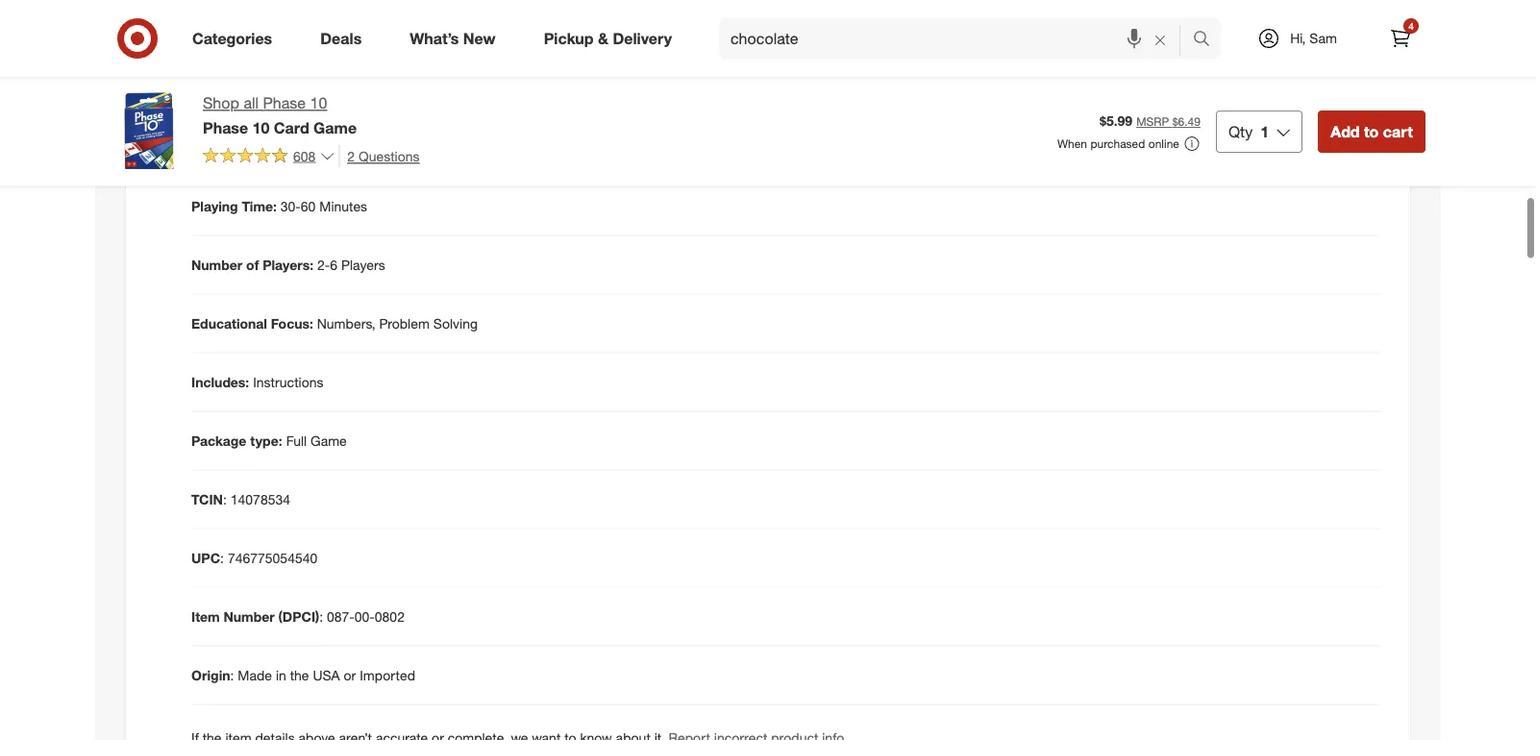 Task type: describe. For each thing, give the bounding box(es) containing it.
add
[[1331, 122, 1360, 141]]

pickup & delivery
[[544, 29, 672, 48]]

years
[[308, 80, 340, 97]]

hi,
[[1291, 30, 1306, 47]]

add to cart button
[[1318, 110, 1426, 153]]

categories
[[192, 29, 272, 48]]

players
[[341, 256, 385, 273]]

delivery
[[613, 29, 672, 48]]

focus:
[[271, 315, 313, 332]]

2 questions
[[347, 147, 420, 164]]

and
[[344, 80, 367, 97]]

shop all phase 10 phase 10 card game
[[203, 94, 357, 137]]

746775054540
[[228, 550, 318, 567]]

1 vertical spatial game
[[311, 432, 347, 449]]

60
[[301, 198, 316, 215]]

: for 746775054540
[[220, 550, 224, 567]]

search
[[1185, 31, 1231, 50]]

includes: instructions
[[191, 374, 324, 391]]

made
[[238, 667, 272, 684]]

minutes
[[320, 198, 367, 215]]

solving
[[434, 315, 478, 332]]

numbers,
[[317, 315, 376, 332]]

087-
[[327, 608, 355, 625]]

sam
[[1310, 30, 1337, 47]]

specifications
[[191, 30, 315, 52]]

7
[[296, 80, 304, 97]]

package type: full game
[[191, 432, 347, 449]]

imported
[[360, 667, 415, 684]]

of for type
[[225, 139, 238, 156]]

purchased
[[1091, 136, 1146, 151]]

what's new link
[[394, 17, 520, 60]]

upc
[[191, 550, 220, 567]]

number of players: 2-6 players
[[191, 256, 385, 273]]

classic
[[287, 139, 330, 156]]

suggested age: 7 years and up
[[191, 80, 388, 97]]

$5.99
[[1100, 113, 1133, 129]]

instructions
[[253, 374, 324, 391]]

problem
[[379, 315, 430, 332]]

item
[[191, 608, 220, 625]]

full
[[286, 432, 307, 449]]

the
[[290, 667, 309, 684]]

up
[[370, 80, 388, 97]]

0 vertical spatial 10
[[310, 94, 327, 113]]

in
[[276, 667, 286, 684]]

qty 1
[[1229, 122, 1269, 141]]

origin
[[191, 667, 230, 684]]

age:
[[264, 80, 293, 97]]

when
[[1058, 136, 1088, 151]]

shop
[[203, 94, 239, 113]]

usa
[[313, 667, 340, 684]]

2
[[347, 147, 355, 164]]

includes:
[[191, 374, 249, 391]]

1 vertical spatial phase
[[203, 118, 248, 137]]

cart
[[1383, 122, 1414, 141]]



Task type: locate. For each thing, give the bounding box(es) containing it.
number
[[191, 256, 243, 273], [224, 608, 275, 625]]

14078534
[[231, 491, 290, 508]]

$5.99 msrp $6.49
[[1100, 113, 1201, 129]]

type of game: classic games
[[191, 139, 377, 156]]

pickup
[[544, 29, 594, 48]]

playing
[[191, 198, 238, 215]]

0 vertical spatial game
[[314, 118, 357, 137]]

:
[[223, 491, 227, 508], [220, 550, 224, 567], [319, 608, 323, 625], [230, 667, 234, 684]]

phase up card
[[263, 94, 306, 113]]

tcin : 14078534
[[191, 491, 290, 508]]

playing time: 30-60 minutes
[[191, 198, 367, 215]]

0 horizontal spatial of
[[225, 139, 238, 156]]

00-
[[355, 608, 375, 625]]

0 horizontal spatial phase
[[203, 118, 248, 137]]

game right "full"
[[311, 432, 347, 449]]

$6.49
[[1173, 114, 1201, 129]]

pickup & delivery link
[[528, 17, 696, 60]]

specifications button
[[141, 10, 1395, 72]]

educational
[[191, 315, 267, 332]]

online
[[1149, 136, 1180, 151]]

suggested
[[191, 80, 260, 97]]

origin : made in the usa or imported
[[191, 667, 415, 684]]

msrp
[[1137, 114, 1170, 129]]

(dpci)
[[278, 608, 319, 625]]

search button
[[1185, 17, 1231, 63]]

608
[[293, 147, 316, 164]]

image of phase 10 card game image
[[111, 92, 188, 169]]

1 vertical spatial number
[[224, 608, 275, 625]]

card
[[274, 118, 309, 137]]

deals link
[[304, 17, 386, 60]]

1 vertical spatial of
[[246, 256, 259, 273]]

1
[[1261, 122, 1269, 141]]

qty
[[1229, 122, 1253, 141]]

item number (dpci) : 087-00-0802
[[191, 608, 405, 625]]

: left 746775054540
[[220, 550, 224, 567]]

1 horizontal spatial of
[[246, 256, 259, 273]]

6
[[330, 256, 338, 273]]

2 questions link
[[339, 145, 420, 167]]

: for made
[[230, 667, 234, 684]]

10
[[310, 94, 327, 113], [252, 118, 270, 137]]

of left "players:"
[[246, 256, 259, 273]]

phase
[[263, 94, 306, 113], [203, 118, 248, 137]]

time:
[[242, 198, 277, 215]]

608 link
[[203, 145, 335, 169]]

of
[[225, 139, 238, 156], [246, 256, 259, 273]]

0 vertical spatial of
[[225, 139, 238, 156]]

2-
[[317, 256, 330, 273]]

30-
[[281, 198, 301, 215]]

number right item
[[224, 608, 275, 625]]

: left 087-
[[319, 608, 323, 625]]

type:
[[250, 432, 282, 449]]

&
[[598, 29, 609, 48]]

4
[[1409, 20, 1414, 32]]

: left made
[[230, 667, 234, 684]]

0 horizontal spatial 10
[[252, 118, 270, 137]]

: left 14078534
[[223, 491, 227, 508]]

game:
[[241, 139, 283, 156]]

questions
[[359, 147, 420, 164]]

package
[[191, 432, 246, 449]]

what's
[[410, 29, 459, 48]]

: for 14078534
[[223, 491, 227, 508]]

categories link
[[176, 17, 296, 60]]

new
[[463, 29, 496, 48]]

4 link
[[1380, 17, 1422, 60]]

all
[[244, 94, 259, 113]]

1 vertical spatial 10
[[252, 118, 270, 137]]

0802
[[375, 608, 405, 625]]

10 up game:
[[252, 118, 270, 137]]

of right type on the left of the page
[[225, 139, 238, 156]]

game inside shop all phase 10 phase 10 card game
[[314, 118, 357, 137]]

to
[[1364, 122, 1379, 141]]

game up games
[[314, 118, 357, 137]]

hi, sam
[[1291, 30, 1337, 47]]

upc : 746775054540
[[191, 550, 318, 567]]

deals
[[320, 29, 362, 48]]

10 right the 7
[[310, 94, 327, 113]]

0 vertical spatial number
[[191, 256, 243, 273]]

1 horizontal spatial phase
[[263, 94, 306, 113]]

educational focus: numbers, problem solving
[[191, 315, 478, 332]]

type
[[191, 139, 221, 156]]

number down playing
[[191, 256, 243, 273]]

games
[[334, 139, 377, 156]]

what's new
[[410, 29, 496, 48]]

players:
[[263, 256, 314, 273]]

0 vertical spatial phase
[[263, 94, 306, 113]]

1 horizontal spatial 10
[[310, 94, 327, 113]]

when purchased online
[[1058, 136, 1180, 151]]

What can we help you find? suggestions appear below search field
[[719, 17, 1198, 60]]

add to cart
[[1331, 122, 1414, 141]]

of for number
[[246, 256, 259, 273]]

or
[[344, 667, 356, 684]]

phase down 'shop'
[[203, 118, 248, 137]]



Task type: vqa. For each thing, say whether or not it's contained in the screenshot.
$2 off L'Oreal Paris MFR single-use coupon
no



